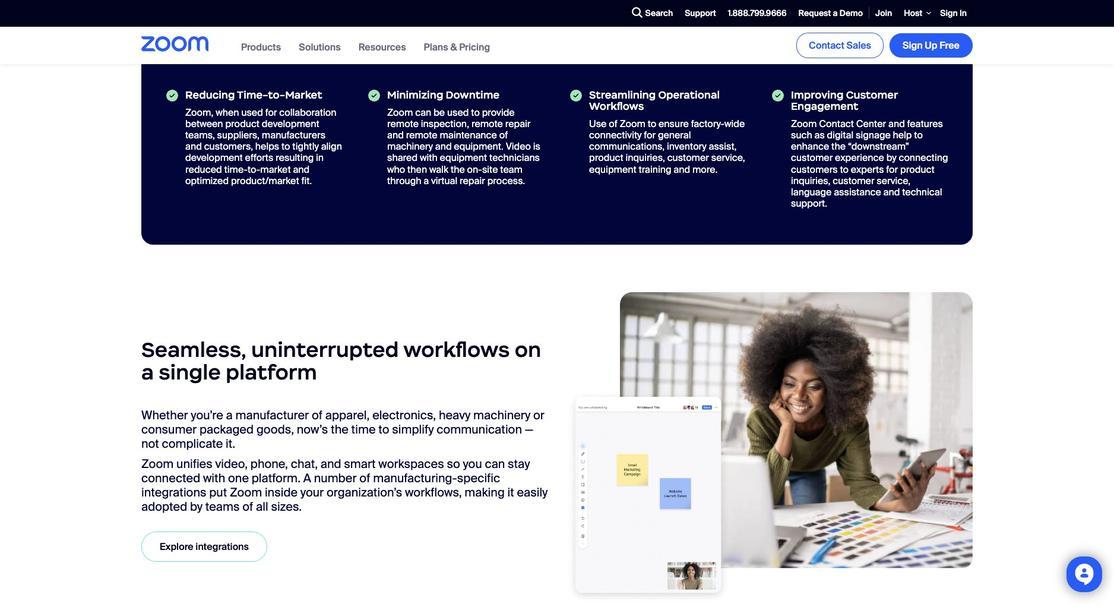 Task type: vqa. For each thing, say whether or not it's contained in the screenshot.
the rightmost the machinery
yes



Task type: describe. For each thing, give the bounding box(es) containing it.
host
[[905, 8, 923, 18]]

products
[[241, 41, 281, 53]]

unifies
[[177, 456, 213, 472]]

when
[[216, 106, 239, 119]]

of inside the streamlining operational workflows use of zoom to ensure factory-wide connectivity for general communications, inventory assist, product inquiries, customer service, equipment training and more.
[[609, 118, 618, 130]]

reducing
[[185, 88, 235, 101]]

site
[[483, 163, 498, 176]]

by inside whether you're a manufacturer of apparel, electronics, heavy machinery or consumer packaged goods, now's the time to simplify communication — not complicate it. zoom unifies video, phone, chat, and smart workspaces so you can stay connected with one platform. a number of manufacturing-specific integrations put zoom inside your organization's workflows, making it easily adopted by teams of all sizes.
[[190, 499, 203, 514]]

features
[[908, 118, 944, 130]]

product inside reducing time-to-market zoom, when used for collaboration between product development teams, suppliers, manufacturers and customers, helps to tightly align development efforts resulting in reduced time-to-market and optimized product/market fit.
[[225, 118, 260, 130]]

goods,
[[257, 422, 294, 437]]

for inside the streamlining operational workflows use of zoom to ensure factory-wide connectivity for general communications, inventory assist, product inquiries, customer service, equipment training and more.
[[644, 129, 656, 141]]

connected
[[141, 470, 200, 486]]

efforts
[[245, 152, 274, 164]]

and inside whether you're a manufacturer of apparel, electronics, heavy machinery or consumer packaged goods, now's the time to simplify communication — not complicate it. zoom unifies video, phone, chat, and smart workspaces so you can stay connected with one platform. a number of manufacturing-specific integrations put zoom inside your organization's workflows, making it easily adopted by teams of all sizes.
[[321, 456, 342, 472]]

customer
[[847, 88, 899, 101]]

and left technical
[[884, 186, 901, 199]]

sign up free
[[903, 39, 960, 52]]

enhance
[[792, 140, 830, 153]]

and up reduced
[[185, 140, 202, 153]]

between
[[185, 118, 223, 130]]

sales
[[847, 39, 872, 52]]

maintenance
[[440, 129, 497, 141]]

with inside minimizing downtime zoom can be used to provide remote inspection, remote repair and remote maintenance of machinery and equipment. video is shared with equipment technicians who then walk the on-site team through a virtual repair process.
[[420, 152, 438, 164]]

as
[[815, 129, 825, 141]]

sign for sign in
[[941, 8, 958, 18]]

manufacturing-
[[373, 470, 458, 486]]

zoom down not
[[141, 456, 174, 472]]

general
[[658, 129, 691, 141]]

resulting
[[276, 152, 314, 164]]

remote up equipment.
[[472, 118, 503, 130]]

the inside whether you're a manufacturer of apparel, electronics, heavy machinery or consumer packaged goods, now's the time to simplify communication — not complicate it. zoom unifies video, phone, chat, and smart workspaces so you can stay connected with one platform. a number of manufacturing-specific integrations put zoom inside your organization's workflows, making it easily adopted by teams of all sizes.
[[331, 422, 349, 437]]

ensure
[[659, 118, 689, 130]]

to inside the streamlining operational workflows use of zoom to ensure factory-wide connectivity for general communications, inventory assist, product inquiries, customer service, equipment training and more.
[[648, 118, 657, 130]]

service, inside the streamlining operational workflows use of zoom to ensure factory-wide connectivity for general communications, inventory assist, product inquiries, customer service, equipment training and more.
[[712, 152, 746, 164]]

be
[[434, 106, 445, 119]]

of inside minimizing downtime zoom can be used to provide remote inspection, remote repair and remote maintenance of machinery and equipment. video is shared with equipment technicians who then walk the on-site team through a virtual repair process.
[[500, 129, 508, 141]]

and up "shared"
[[388, 129, 404, 141]]

uninterrupted
[[251, 337, 399, 363]]

specific
[[458, 470, 501, 486]]

host button
[[899, 0, 935, 27]]

technical
[[903, 186, 943, 199]]

equipment inside minimizing downtime zoom can be used to provide remote inspection, remote repair and remote maintenance of machinery and equipment. video is shared with equipment technicians who then walk the on-site team through a virtual repair process.
[[440, 152, 488, 164]]

contact sales
[[810, 39, 872, 52]]

machinery inside minimizing downtime zoom can be used to provide remote inspection, remote repair and remote maintenance of machinery and equipment. video is shared with equipment technicians who then walk the on-site team through a virtual repair process.
[[388, 140, 433, 153]]

a inside whether you're a manufacturer of apparel, electronics, heavy machinery or consumer packaged goods, now's the time to simplify communication — not complicate it. zoom unifies video, phone, chat, and smart workspaces so you can stay connected with one platform. a number of manufacturing-specific integrations put zoom inside your organization's workflows, making it easily adopted by teams of all sizes.
[[226, 407, 233, 423]]

more.
[[693, 163, 718, 176]]

search
[[646, 8, 674, 19]]

suppliers,
[[217, 129, 260, 141]]

single
[[159, 360, 221, 386]]

inquiries, inside the streamlining operational workflows use of zoom to ensure factory-wide connectivity for general communications, inventory assist, product inquiries, customer service, equipment training and more.
[[626, 152, 666, 164]]

zoom inside improving customer engagement zoom contact center and features such as digital signage help to enhance the "downstream" customer experience by connecting customers to experts for product inquiries, customer service, language assistance and technical support.
[[792, 118, 817, 130]]

&
[[451, 41, 457, 53]]

plans
[[424, 41, 449, 53]]

team
[[501, 163, 523, 176]]

free
[[940, 39, 960, 52]]

inquiries, inside improving customer engagement zoom contact center and features such as digital signage help to enhance the "downstream" customer experience by connecting customers to experts for product inquiries, customer service, language assistance and technical support.
[[792, 175, 831, 187]]

request a demo link
[[793, 0, 870, 26]]

a inside request a demo link
[[834, 8, 838, 18]]

customer down experience
[[833, 175, 875, 187]]

product inside improving customer engagement zoom contact center and features such as digital signage help to enhance the "downstream" customer experience by connecting customers to experts for product inquiries, customer service, language assistance and technical support.
[[901, 163, 935, 176]]

resources
[[359, 41, 406, 53]]

zoom,
[[185, 106, 214, 119]]

products button
[[241, 41, 281, 53]]

is
[[534, 140, 541, 153]]

one
[[228, 470, 249, 486]]

collaboration
[[280, 106, 337, 119]]

digital
[[828, 129, 854, 141]]

consumer
[[141, 422, 197, 437]]

0 vertical spatial contact
[[810, 39, 845, 52]]

sign in
[[941, 8, 968, 18]]

it.
[[226, 436, 235, 451]]

1 vertical spatial repair
[[460, 175, 485, 187]]

manufacturing solutions that drive effectiveness and efficiency image
[[566, 293, 974, 604]]

1 vertical spatial integrations
[[196, 541, 249, 553]]

streamlining
[[590, 88, 656, 101]]

time-
[[237, 88, 268, 101]]

platform
[[226, 360, 317, 386]]

so
[[447, 456, 460, 472]]

heavy
[[439, 407, 471, 423]]

help
[[894, 129, 913, 141]]

and left in
[[293, 163, 310, 176]]

plans & pricing
[[424, 41, 491, 53]]

with inside whether you're a manufacturer of apparel, electronics, heavy machinery or consumer packaged goods, now's the time to simplify communication — not complicate it. zoom unifies video, phone, chat, and smart workspaces so you can stay connected with one platform. a number of manufacturing-specific integrations put zoom inside your organization's workflows, making it easily adopted by teams of all sizes.
[[203, 470, 225, 486]]

sign up free link
[[890, 33, 974, 58]]

0 horizontal spatial to-
[[248, 163, 260, 176]]

market
[[260, 163, 291, 176]]

equipment.
[[454, 140, 504, 153]]

organization's
[[327, 485, 403, 500]]

experience
[[836, 152, 885, 164]]

pricing
[[460, 41, 491, 53]]

you
[[463, 456, 482, 472]]

workflows,
[[405, 485, 462, 500]]

minimizing
[[388, 88, 444, 101]]

communications,
[[590, 140, 665, 153]]

and inside the streamlining operational workflows use of zoom to ensure factory-wide connectivity for general communications, inventory assist, product inquiries, customer service, equipment training and more.
[[674, 163, 691, 176]]

explore
[[160, 541, 194, 553]]

contact sales link
[[797, 33, 884, 58]]

support.
[[792, 197, 828, 210]]

customer inside the streamlining operational workflows use of zoom to ensure factory-wide connectivity for general communications, inventory assist, product inquiries, customer service, equipment training and more.
[[668, 152, 710, 164]]

equipment inside the streamlining operational workflows use of zoom to ensure factory-wide connectivity for general communications, inventory assist, product inquiries, customer service, equipment training and more.
[[590, 163, 637, 176]]

sign in link
[[935, 0, 974, 26]]

seamless, uninterrupted workflows on a single platform
[[141, 337, 542, 386]]

workflows
[[590, 100, 645, 113]]

customer down as
[[792, 152, 833, 164]]

the inside minimizing downtime zoom can be used to provide remote inspection, remote repair and remote maintenance of machinery and equipment. video is shared with equipment technicians who then walk the on-site team through a virtual repair process.
[[451, 163, 465, 176]]

up
[[926, 39, 938, 52]]

of left 'apparel,' on the left
[[312, 407, 323, 423]]

and right center
[[889, 118, 906, 130]]

such
[[792, 129, 813, 141]]

provide
[[482, 106, 515, 119]]

0 vertical spatial repair
[[506, 118, 531, 130]]

sign for sign up free
[[903, 39, 923, 52]]

language
[[792, 186, 832, 199]]

electronics,
[[373, 407, 436, 423]]

assist,
[[709, 140, 737, 153]]



Task type: locate. For each thing, give the bounding box(es) containing it.
zoom up the enhance
[[792, 118, 817, 130]]

on
[[515, 337, 542, 363]]

development up tightly
[[262, 118, 320, 130]]

a right you're
[[226, 407, 233, 423]]

0 vertical spatial inquiries,
[[626, 152, 666, 164]]

and left more.
[[674, 163, 691, 176]]

explore integrations link
[[141, 532, 267, 562]]

with
[[420, 152, 438, 164], [203, 470, 225, 486]]

1 vertical spatial to-
[[248, 163, 260, 176]]

who
[[388, 163, 405, 176]]

in
[[960, 8, 968, 18]]

service, inside improving customer engagement zoom contact center and features such as digital signage help to enhance the "downstream" customer experience by connecting customers to experts for product inquiries, customer service, language assistance and technical support.
[[877, 175, 911, 187]]

can left be at the left of page
[[416, 106, 432, 119]]

a left single
[[141, 360, 154, 386]]

1 horizontal spatial can
[[485, 456, 505, 472]]

to
[[471, 106, 480, 119], [648, 118, 657, 130], [915, 129, 924, 141], [282, 140, 290, 153], [841, 163, 849, 176], [379, 422, 390, 437]]

for inside reducing time-to-market zoom, when used for collaboration between product development teams, suppliers, manufacturers and customers, helps to tightly align development efforts resulting in reduced time-to-market and optimized product/market fit.
[[265, 106, 277, 119]]

to- down the helps
[[248, 163, 260, 176]]

1 vertical spatial can
[[485, 456, 505, 472]]

seamless,
[[141, 337, 247, 363]]

of right use
[[609, 118, 618, 130]]

video,
[[215, 456, 248, 472]]

solutions
[[299, 41, 341, 53]]

1 horizontal spatial repair
[[506, 118, 531, 130]]

0 vertical spatial by
[[887, 152, 897, 164]]

sign left the in
[[941, 8, 958, 18]]

can inside minimizing downtime zoom can be used to provide remote inspection, remote repair and remote maintenance of machinery and equipment. video is shared with equipment technicians who then walk the on-site team through a virtual repair process.
[[416, 106, 432, 119]]

the
[[832, 140, 846, 153], [451, 163, 465, 176], [331, 422, 349, 437]]

helps
[[255, 140, 279, 153]]

repair right virtual
[[460, 175, 485, 187]]

remote
[[388, 118, 419, 130], [472, 118, 503, 130], [406, 129, 438, 141]]

0 horizontal spatial service,
[[712, 152, 746, 164]]

1 horizontal spatial product
[[590, 152, 624, 164]]

1 vertical spatial sign
[[903, 39, 923, 52]]

2 used from the left
[[448, 106, 469, 119]]

0 vertical spatial sign
[[941, 8, 958, 18]]

1 horizontal spatial to-
[[268, 88, 285, 101]]

to inside reducing time-to-market zoom, when used for collaboration between product development teams, suppliers, manufacturers and customers, helps to tightly align development efforts resulting in reduced time-to-market and optimized product/market fit.
[[282, 140, 290, 153]]

product up technical
[[901, 163, 935, 176]]

2 horizontal spatial product
[[901, 163, 935, 176]]

then
[[408, 163, 427, 176]]

for left general
[[644, 129, 656, 141]]

remote down be at the left of page
[[406, 129, 438, 141]]

complicate
[[162, 436, 223, 451]]

platform.
[[252, 470, 301, 486]]

video
[[506, 140, 531, 153]]

a
[[834, 8, 838, 18], [424, 175, 429, 187], [141, 360, 154, 386], [226, 407, 233, 423]]

equipment down maintenance
[[440, 152, 488, 164]]

2 vertical spatial the
[[331, 422, 349, 437]]

sign left up
[[903, 39, 923, 52]]

1 horizontal spatial machinery
[[474, 407, 531, 423]]

product up customers,
[[225, 118, 260, 130]]

a inside seamless, uninterrupted workflows on a single platform
[[141, 360, 154, 386]]

resources button
[[359, 41, 406, 53]]

all
[[256, 499, 268, 514]]

in
[[316, 152, 324, 164]]

by down the help
[[887, 152, 897, 164]]

for down time-
[[265, 106, 277, 119]]

can inside whether you're a manufacturer of apparel, electronics, heavy machinery or consumer packaged goods, now's the time to simplify communication — not complicate it. zoom unifies video, phone, chat, and smart workspaces so you can stay connected with one platform. a number of manufacturing-specific integrations put zoom inside your organization's workflows, making it easily adopted by teams of all sizes.
[[485, 456, 505, 472]]

for right experts
[[887, 163, 899, 176]]

apparel,
[[326, 407, 370, 423]]

connecting
[[899, 152, 949, 164]]

0 horizontal spatial by
[[190, 499, 203, 514]]

center
[[857, 118, 887, 130]]

1 vertical spatial development
[[185, 152, 243, 164]]

making
[[465, 485, 505, 500]]

a inside minimizing downtime zoom can be used to provide remote inspection, remote repair and remote maintenance of machinery and equipment. video is shared with equipment technicians who then walk the on-site team through a virtual repair process.
[[424, 175, 429, 187]]

the right as
[[832, 140, 846, 153]]

can
[[416, 106, 432, 119], [485, 456, 505, 472]]

to right "time"
[[379, 422, 390, 437]]

1 horizontal spatial equipment
[[590, 163, 637, 176]]

of down provide
[[500, 129, 508, 141]]

0 horizontal spatial development
[[185, 152, 243, 164]]

by left put
[[190, 499, 203, 514]]

to inside whether you're a manufacturer of apparel, electronics, heavy machinery or consumer packaged goods, now's the time to simplify communication — not complicate it. zoom unifies video, phone, chat, and smart workspaces so you can stay connected with one platform. a number of manufacturing-specific integrations put zoom inside your organization's workflows, making it easily adopted by teams of all sizes.
[[379, 422, 390, 437]]

or
[[534, 407, 545, 423]]

machinery up the then on the left top of page
[[388, 140, 433, 153]]

can right you
[[485, 456, 505, 472]]

whether you're a manufacturer of apparel, electronics, heavy machinery or consumer packaged goods, now's the time to simplify communication — not complicate it. zoom unifies video, phone, chat, and smart workspaces so you can stay connected with one platform. a number of manufacturing-specific integrations put zoom inside your organization's workflows, making it easily adopted by teams of all sizes.
[[141, 407, 548, 514]]

integrations
[[141, 485, 207, 500], [196, 541, 249, 553]]

used inside reducing time-to-market zoom, when used for collaboration between product development teams, suppliers, manufacturers and customers, helps to tightly align development efforts resulting in reduced time-to-market and optimized product/market fit.
[[242, 106, 263, 119]]

1 horizontal spatial for
[[644, 129, 656, 141]]

"downstream"
[[849, 140, 910, 153]]

chat,
[[291, 456, 318, 472]]

customer down general
[[668, 152, 710, 164]]

assistance
[[835, 186, 882, 199]]

demo
[[840, 8, 864, 18]]

0 vertical spatial service,
[[712, 152, 746, 164]]

1 horizontal spatial inquiries,
[[792, 175, 831, 187]]

simplify
[[392, 422, 434, 437]]

to right the help
[[915, 129, 924, 141]]

1 vertical spatial contact
[[820, 118, 855, 130]]

by
[[887, 152, 897, 164], [190, 499, 203, 514]]

1 vertical spatial service,
[[877, 175, 911, 187]]

join link
[[870, 0, 899, 26]]

request
[[799, 8, 832, 18]]

customers
[[792, 163, 838, 176]]

support
[[685, 8, 717, 18]]

0 vertical spatial for
[[265, 106, 277, 119]]

sign
[[941, 8, 958, 18], [903, 39, 923, 52]]

0 vertical spatial can
[[416, 106, 432, 119]]

walk
[[430, 163, 449, 176]]

align
[[321, 140, 342, 153]]

service, down "downstream"
[[877, 175, 911, 187]]

0 vertical spatial the
[[832, 140, 846, 153]]

of right number
[[360, 470, 371, 486]]

minimizing downtime zoom can be used to provide remote inspection, remote repair and remote maintenance of machinery and equipment. video is shared with equipment technicians who then walk the on-site team through a virtual repair process.
[[388, 88, 541, 187]]

1 horizontal spatial the
[[451, 163, 465, 176]]

explore integrations
[[160, 541, 249, 553]]

0 horizontal spatial equipment
[[440, 152, 488, 164]]

development
[[262, 118, 320, 130], [185, 152, 243, 164]]

1 used from the left
[[242, 106, 263, 119]]

0 horizontal spatial product
[[225, 118, 260, 130]]

1 horizontal spatial development
[[262, 118, 320, 130]]

machinery left or at the left bottom of the page
[[474, 407, 531, 423]]

None search field
[[589, 4, 629, 23]]

of
[[609, 118, 618, 130], [500, 129, 508, 141], [312, 407, 323, 423], [360, 470, 371, 486], [243, 499, 253, 514]]

zoom up the communications,
[[620, 118, 646, 130]]

used right be at the left of page
[[448, 106, 469, 119]]

smart
[[344, 456, 376, 472]]

zoom right put
[[230, 485, 262, 500]]

and down inspection,
[[435, 140, 452, 153]]

not
[[141, 436, 159, 451]]

to left experts
[[841, 163, 849, 176]]

by inside improving customer engagement zoom contact center and features such as digital signage help to enhance the "downstream" customer experience by connecting customers to experts for product inquiries, customer service, language assistance and technical support.
[[887, 152, 897, 164]]

workspaces
[[379, 456, 444, 472]]

operational
[[659, 88, 720, 101]]

0 vertical spatial with
[[420, 152, 438, 164]]

integrations down teams
[[196, 541, 249, 553]]

0 horizontal spatial the
[[331, 422, 349, 437]]

product down connectivity
[[590, 152, 624, 164]]

used down time-
[[242, 106, 263, 119]]

2 horizontal spatial the
[[832, 140, 846, 153]]

market
[[285, 88, 322, 101]]

2 vertical spatial for
[[887, 163, 899, 176]]

fit.
[[302, 175, 312, 187]]

the left on- at the left top of the page
[[451, 163, 465, 176]]

1 vertical spatial machinery
[[474, 407, 531, 423]]

0 horizontal spatial machinery
[[388, 140, 433, 153]]

product inside the streamlining operational workflows use of zoom to ensure factory-wide connectivity for general communications, inventory assist, product inquiries, customer service, equipment training and more.
[[590, 152, 624, 164]]

contact down engagement
[[820, 118, 855, 130]]

0 vertical spatial development
[[262, 118, 320, 130]]

inquiries, up support.
[[792, 175, 831, 187]]

with right "shared"
[[420, 152, 438, 164]]

1 vertical spatial inquiries,
[[792, 175, 831, 187]]

0 vertical spatial machinery
[[388, 140, 433, 153]]

process.
[[488, 175, 526, 187]]

zoom inside minimizing downtime zoom can be used to provide remote inspection, remote repair and remote maintenance of machinery and equipment. video is shared with equipment technicians who then walk the on-site team through a virtual repair process.
[[388, 106, 413, 119]]

technicians
[[490, 152, 540, 164]]

customers,
[[204, 140, 253, 153]]

integrations down unifies
[[141, 485, 207, 500]]

zoom down minimizing
[[388, 106, 413, 119]]

0 horizontal spatial can
[[416, 106, 432, 119]]

manufacturers
[[262, 129, 326, 141]]

1 vertical spatial by
[[190, 499, 203, 514]]

0 vertical spatial integrations
[[141, 485, 207, 500]]

contact
[[810, 39, 845, 52], [820, 118, 855, 130]]

easily
[[517, 485, 548, 500]]

1 horizontal spatial used
[[448, 106, 469, 119]]

1 vertical spatial with
[[203, 470, 225, 486]]

development up optimized
[[185, 152, 243, 164]]

request a demo
[[799, 8, 864, 18]]

contact left sales
[[810, 39, 845, 52]]

service, down wide
[[712, 152, 746, 164]]

tightly
[[293, 140, 319, 153]]

1 horizontal spatial service,
[[877, 175, 911, 187]]

and right chat,
[[321, 456, 342, 472]]

the inside improving customer engagement zoom contact center and features such as digital signage help to enhance the "downstream" customer experience by connecting customers to experts for product inquiries, customer service, language assistance and technical support.
[[832, 140, 846, 153]]

0 horizontal spatial inquiries,
[[626, 152, 666, 164]]

support link
[[679, 0, 723, 26]]

integrations inside whether you're a manufacturer of apparel, electronics, heavy machinery or consumer packaged goods, now's the time to simplify communication — not complicate it. zoom unifies video, phone, chat, and smart workspaces so you can stay connected with one platform. a number of manufacturing-specific integrations put zoom inside your organization's workflows, making it easily adopted by teams of all sizes.
[[141, 485, 207, 500]]

zoom inside the streamlining operational workflows use of zoom to ensure factory-wide connectivity for general communications, inventory assist, product inquiries, customer service, equipment training and more.
[[620, 118, 646, 130]]

to right the helps
[[282, 140, 290, 153]]

used
[[242, 106, 263, 119], [448, 106, 469, 119]]

1 vertical spatial for
[[644, 129, 656, 141]]

0 horizontal spatial used
[[242, 106, 263, 119]]

repair up video
[[506, 118, 531, 130]]

0 horizontal spatial sign
[[903, 39, 923, 52]]

contact inside improving customer engagement zoom contact center and features such as digital signage help to enhance the "downstream" customer experience by connecting customers to experts for product inquiries, customer service, language assistance and technical support.
[[820, 118, 855, 130]]

to inside minimizing downtime zoom can be used to provide remote inspection, remote repair and remote maintenance of machinery and equipment. video is shared with equipment technicians who then walk the on-site team through a virtual repair process.
[[471, 106, 480, 119]]

1.888.799.9666 link
[[723, 0, 793, 26]]

0 vertical spatial to-
[[268, 88, 285, 101]]

on-
[[467, 163, 483, 176]]

a left walk
[[424, 175, 429, 187]]

machinery inside whether you're a manufacturer of apparel, electronics, heavy machinery or consumer packaged goods, now's the time to simplify communication — not complicate it. zoom unifies video, phone, chat, and smart workspaces so you can stay connected with one platform. a number of manufacturing-specific integrations put zoom inside your organization's workflows, making it easily adopted by teams of all sizes.
[[474, 407, 531, 423]]

remote down minimizing
[[388, 118, 419, 130]]

training
[[639, 163, 672, 176]]

used inside minimizing downtime zoom can be used to provide remote inspection, remote repair and remote maintenance of machinery and equipment. video is shared with equipment technicians who then walk the on-site team through a virtual repair process.
[[448, 106, 469, 119]]

0 horizontal spatial repair
[[460, 175, 485, 187]]

0 horizontal spatial for
[[265, 106, 277, 119]]

1 horizontal spatial with
[[420, 152, 438, 164]]

search image
[[632, 7, 643, 18], [632, 7, 643, 18]]

product/market
[[231, 175, 299, 187]]

for inside improving customer engagement zoom contact center and features such as digital signage help to enhance the "downstream" customer experience by connecting customers to experts for product inquiries, customer service, language assistance and technical support.
[[887, 163, 899, 176]]

downtime
[[446, 88, 500, 101]]

with left one
[[203, 470, 225, 486]]

packaged
[[200, 422, 254, 437]]

of left all
[[243, 499, 253, 514]]

equipment down the communications,
[[590, 163, 637, 176]]

to left ensure
[[648, 118, 657, 130]]

inquiries, down general
[[626, 152, 666, 164]]

communication
[[437, 422, 522, 437]]

zoom logo image
[[141, 36, 209, 52]]

to- up collaboration
[[268, 88, 285, 101]]

the left "time"
[[331, 422, 349, 437]]

streamlining operational workflows use of zoom to ensure factory-wide connectivity for general communications, inventory assist, product inquiries, customer service, equipment training and more.
[[590, 88, 746, 176]]

2 horizontal spatial for
[[887, 163, 899, 176]]

to down downtime
[[471, 106, 480, 119]]

whether
[[141, 407, 188, 423]]

0 horizontal spatial with
[[203, 470, 225, 486]]

1 horizontal spatial by
[[887, 152, 897, 164]]

a left demo
[[834, 8, 838, 18]]

1 vertical spatial the
[[451, 163, 465, 176]]

improving
[[792, 88, 844, 101]]

inspection,
[[421, 118, 470, 130]]

stay
[[508, 456, 530, 472]]

1 horizontal spatial sign
[[941, 8, 958, 18]]



